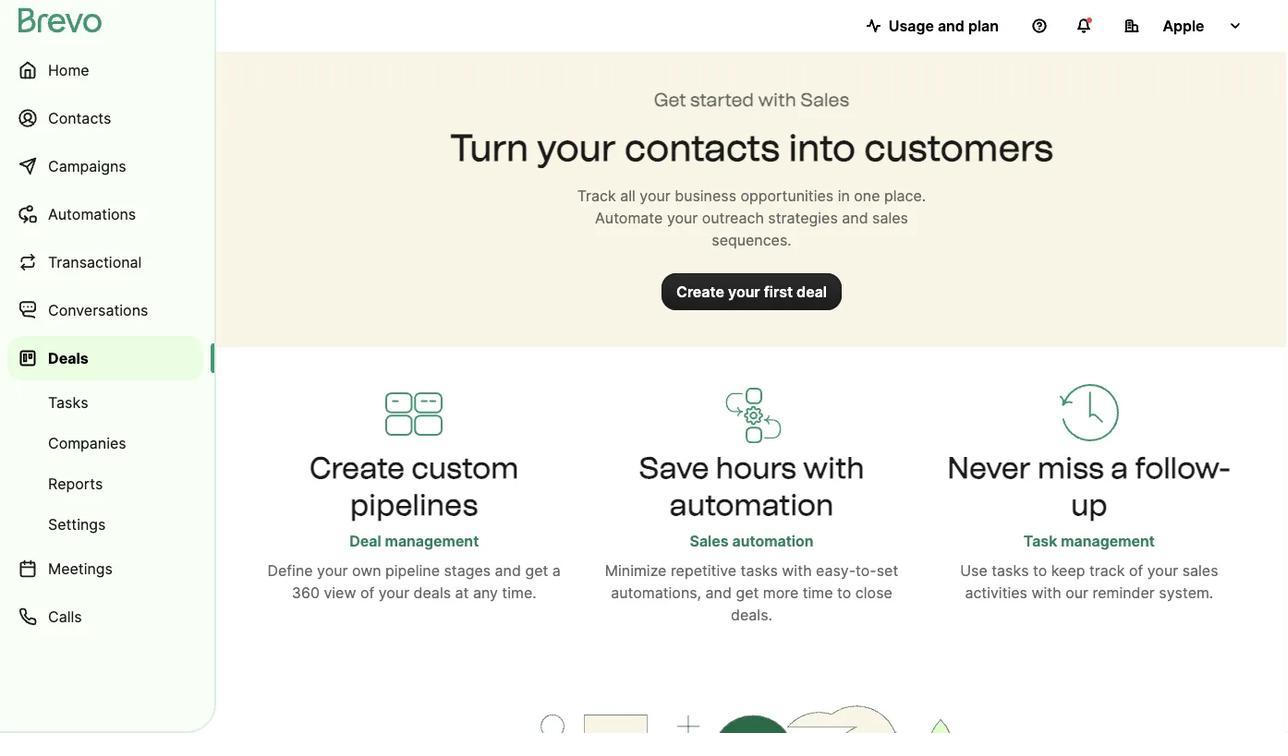 Task type: describe. For each thing, give the bounding box(es) containing it.
companies link
[[7, 425, 203, 462]]

into
[[789, 126, 856, 170]]

usage and plan button
[[852, 7, 1014, 44]]

to-
[[856, 562, 877, 581]]

task
[[1024, 533, 1058, 551]]

our
[[1066, 585, 1089, 603]]

your up track
[[537, 126, 616, 170]]

meetings
[[48, 560, 113, 578]]

and inside button
[[938, 17, 965, 35]]

turn
[[450, 126, 529, 170]]

define your own pipeline stages and get a 360 view of your deals at any time.
[[268, 562, 561, 603]]

settings
[[48, 516, 106, 534]]

automations,
[[611, 585, 702, 603]]

home
[[48, 61, 89, 79]]

automate
[[595, 209, 663, 227]]

time.
[[502, 585, 537, 603]]

management for a
[[1061, 533, 1155, 551]]

apple button
[[1110, 7, 1258, 44]]

deal
[[350, 533, 381, 551]]

activities
[[965, 585, 1028, 603]]

companies
[[48, 434, 126, 452]]

and inside minimize repetitive tasks with easy-to-set automations, and get more time to close deals.
[[706, 585, 732, 603]]

your right all at the top of the page
[[640, 187, 671, 205]]

deals link
[[7, 336, 203, 381]]

your down pipeline
[[379, 585, 410, 603]]

never miss a follow- up
[[948, 450, 1231, 523]]

create your first deal button
[[662, 274, 842, 311]]

and inside "define your own pipeline stages and get a 360 view of your deals at any time."
[[495, 562, 521, 581]]

one
[[854, 187, 881, 205]]

a inside "define your own pipeline stages and get a 360 view of your deals at any time."
[[553, 562, 561, 581]]

in
[[838, 187, 850, 205]]

create custom pipelines
[[310, 450, 519, 523]]

deals.
[[731, 607, 773, 625]]

tasks link
[[7, 385, 203, 422]]

stages
[[444, 562, 491, 581]]

easy-
[[816, 562, 856, 581]]

all
[[620, 187, 636, 205]]

create for create your first deal
[[677, 283, 725, 301]]

automations
[[48, 205, 136, 223]]

pipeline
[[386, 562, 440, 581]]

your up view
[[317, 562, 348, 581]]

task management
[[1024, 533, 1155, 551]]

sales inside track all your business opportunities in one place. automate your outreach strategies and sales sequences.
[[873, 209, 909, 227]]

transactional link
[[7, 240, 203, 285]]

contacts
[[625, 126, 780, 170]]

miss
[[1038, 450, 1105, 486]]

conversations link
[[7, 288, 203, 333]]

of inside "define your own pipeline stages and get a 360 view of your deals at any time."
[[360, 585, 375, 603]]

reports
[[48, 475, 103, 493]]

to inside use tasks to keep track of your sales activities with our reminder system.
[[1033, 562, 1048, 581]]

meetings link
[[7, 547, 203, 592]]

deal
[[797, 283, 827, 301]]

contacts
[[48, 109, 111, 127]]

business
[[675, 187, 737, 205]]

of inside use tasks to keep track of your sales activities with our reminder system.
[[1130, 562, 1144, 581]]

close
[[856, 585, 893, 603]]

reports link
[[7, 466, 203, 503]]

view
[[324, 585, 356, 603]]

sales automation
[[690, 533, 814, 551]]

sequences.
[[712, 231, 792, 249]]

deals
[[48, 349, 89, 367]]

create for create custom pipelines
[[310, 450, 405, 486]]

use tasks to keep track of your sales activities with our reminder system.
[[961, 562, 1219, 603]]

360
[[292, 585, 320, 603]]

with inside use tasks to keep track of your sales activities with our reminder system.
[[1032, 585, 1062, 603]]

management for pipelines
[[385, 533, 479, 551]]

your inside use tasks to keep track of your sales activities with our reminder system.
[[1148, 562, 1179, 581]]

usage
[[889, 17, 934, 35]]

get
[[654, 89, 686, 111]]

automations link
[[7, 192, 203, 237]]

your down business
[[667, 209, 698, 227]]

pipelines
[[350, 487, 478, 523]]

track
[[577, 187, 616, 205]]

at
[[455, 585, 469, 603]]

repetitive
[[671, 562, 737, 581]]



Task type: locate. For each thing, give the bounding box(es) containing it.
to left keep
[[1033, 562, 1048, 581]]

tasks
[[741, 562, 778, 581], [992, 562, 1029, 581]]

any
[[473, 585, 498, 603]]

create
[[677, 283, 725, 301], [310, 450, 405, 486]]

started
[[691, 89, 754, 111]]

1 vertical spatial of
[[360, 585, 375, 603]]

and down repetitive
[[706, 585, 732, 603]]

minimize
[[605, 562, 667, 581]]

create inside create custom pipelines
[[310, 450, 405, 486]]

with
[[758, 89, 797, 111], [804, 450, 865, 486], [782, 562, 812, 581], [1032, 585, 1062, 603]]

campaigns
[[48, 157, 126, 175]]

0 horizontal spatial get
[[525, 562, 548, 581]]

more
[[763, 585, 799, 603]]

save
[[639, 450, 709, 486]]

your up system.
[[1148, 562, 1179, 581]]

settings link
[[7, 507, 203, 544]]

reminder
[[1093, 585, 1155, 603]]

of down own on the left
[[360, 585, 375, 603]]

1 horizontal spatial to
[[1033, 562, 1048, 581]]

1 vertical spatial create
[[310, 450, 405, 486]]

sales up into
[[801, 89, 850, 111]]

your left first at top
[[728, 283, 760, 301]]

0 vertical spatial get
[[525, 562, 548, 581]]

0 horizontal spatial to
[[838, 585, 852, 603]]

2 tasks from the left
[[992, 562, 1029, 581]]

first
[[764, 283, 793, 301]]

1 vertical spatial get
[[736, 585, 759, 603]]

1 horizontal spatial tasks
[[992, 562, 1029, 581]]

and inside track all your business opportunities in one place. automate your outreach strategies and sales sequences.
[[842, 209, 869, 227]]

transactional
[[48, 253, 142, 271]]

with up the "more"
[[782, 562, 812, 581]]

0 horizontal spatial of
[[360, 585, 375, 603]]

create down sequences.
[[677, 283, 725, 301]]

1 horizontal spatial create
[[677, 283, 725, 301]]

1 horizontal spatial a
[[1111, 450, 1129, 486]]

create up pipelines
[[310, 450, 405, 486]]

your inside create your first deal button
[[728, 283, 760, 301]]

hours
[[716, 450, 797, 486]]

a
[[1111, 450, 1129, 486], [553, 562, 561, 581]]

0 vertical spatial create
[[677, 283, 725, 301]]

management up pipeline
[[385, 533, 479, 551]]

campaigns link
[[7, 144, 203, 189]]

0 vertical spatial sales
[[873, 209, 909, 227]]

1 horizontal spatial of
[[1130, 562, 1144, 581]]

tasks inside minimize repetitive tasks with easy-to-set automations, and get more time to close deals.
[[741, 562, 778, 581]]

to down 'easy-'
[[838, 585, 852, 603]]

time
[[803, 585, 833, 603]]

with left our
[[1032, 585, 1062, 603]]

home link
[[7, 48, 203, 92]]

of up reminder
[[1130, 562, 1144, 581]]

tasks up activities
[[992, 562, 1029, 581]]

and
[[938, 17, 965, 35], [842, 209, 869, 227], [495, 562, 521, 581], [706, 585, 732, 603]]

0 vertical spatial to
[[1033, 562, 1048, 581]]

with inside save hours with automation
[[804, 450, 865, 486]]

plan
[[969, 17, 999, 35]]

minimize repetitive tasks with easy-to-set automations, and get more time to close deals.
[[605, 562, 899, 625]]

track
[[1090, 562, 1125, 581]]

0 horizontal spatial a
[[553, 562, 561, 581]]

with right hours
[[804, 450, 865, 486]]

0 horizontal spatial management
[[385, 533, 479, 551]]

with up turn your contacts into customers
[[758, 89, 797, 111]]

calls link
[[7, 595, 203, 640]]

1 tasks from the left
[[741, 562, 778, 581]]

0 horizontal spatial tasks
[[741, 562, 778, 581]]

1 vertical spatial a
[[553, 562, 561, 581]]

with inside minimize repetitive tasks with easy-to-set automations, and get more time to close deals.
[[782, 562, 812, 581]]

sales inside use tasks to keep track of your sales activities with our reminder system.
[[1183, 562, 1219, 581]]

place.
[[885, 187, 926, 205]]

custom
[[412, 450, 519, 486]]

0 vertical spatial a
[[1111, 450, 1129, 486]]

0 horizontal spatial create
[[310, 450, 405, 486]]

a left minimize
[[553, 562, 561, 581]]

conversations
[[48, 301, 148, 319]]

keep
[[1052, 562, 1086, 581]]

and left plan
[[938, 17, 965, 35]]

tasks down the sales automation
[[741, 562, 778, 581]]

system.
[[1159, 585, 1214, 603]]

use
[[961, 562, 988, 581]]

opportunities
[[741, 187, 834, 205]]

automation inside save hours with automation
[[670, 487, 834, 523]]

automation up the sales automation
[[670, 487, 834, 523]]

define
[[268, 562, 313, 581]]

deals
[[414, 585, 451, 603]]

0 vertical spatial of
[[1130, 562, 1144, 581]]

1 vertical spatial sales
[[690, 533, 729, 551]]

a right the 'miss'
[[1111, 450, 1129, 486]]

create inside button
[[677, 283, 725, 301]]

1 horizontal spatial get
[[736, 585, 759, 603]]

1 horizontal spatial sales
[[1183, 562, 1219, 581]]

1 vertical spatial to
[[838, 585, 852, 603]]

management
[[385, 533, 479, 551], [1061, 533, 1155, 551]]

create your first deal
[[677, 283, 827, 301]]

deal management
[[350, 533, 479, 551]]

own
[[352, 562, 381, 581]]

1 vertical spatial sales
[[1183, 562, 1219, 581]]

customers
[[865, 126, 1054, 170]]

1 horizontal spatial management
[[1061, 533, 1155, 551]]

and up time.
[[495, 562, 521, 581]]

get up time.
[[525, 562, 548, 581]]

get up the deals.
[[736, 585, 759, 603]]

get started with sales
[[654, 89, 850, 111]]

sales up repetitive
[[690, 533, 729, 551]]

contacts link
[[7, 96, 203, 141]]

a inside never miss a follow- up
[[1111, 450, 1129, 486]]

set
[[877, 562, 899, 581]]

outreach
[[702, 209, 764, 227]]

sales
[[873, 209, 909, 227], [1183, 562, 1219, 581]]

strategies
[[768, 209, 838, 227]]

0 vertical spatial sales
[[801, 89, 850, 111]]

tasks
[[48, 394, 88, 412]]

sales up system.
[[1183, 562, 1219, 581]]

sales down place. in the top of the page
[[873, 209, 909, 227]]

never
[[948, 450, 1031, 486]]

1 vertical spatial automation
[[733, 533, 814, 551]]

1 horizontal spatial sales
[[801, 89, 850, 111]]

to inside minimize repetitive tasks with easy-to-set automations, and get more time to close deals.
[[838, 585, 852, 603]]

and down in
[[842, 209, 869, 227]]

of
[[1130, 562, 1144, 581], [360, 585, 375, 603]]

follow-
[[1136, 450, 1231, 486]]

management up track
[[1061, 533, 1155, 551]]

get inside minimize repetitive tasks with easy-to-set automations, and get more time to close deals.
[[736, 585, 759, 603]]

1 management from the left
[[385, 533, 479, 551]]

apple
[[1163, 17, 1205, 35]]

track all your business opportunities in one place. automate your outreach strategies and sales sequences.
[[577, 187, 926, 249]]

0 vertical spatial automation
[[670, 487, 834, 523]]

save hours with automation
[[639, 450, 865, 523]]

tasks inside use tasks to keep track of your sales activities with our reminder system.
[[992, 562, 1029, 581]]

get
[[525, 562, 548, 581], [736, 585, 759, 603]]

2 management from the left
[[1061, 533, 1155, 551]]

calls
[[48, 608, 82, 626]]

0 horizontal spatial sales
[[690, 533, 729, 551]]

get inside "define your own pipeline stages and get a 360 view of your deals at any time."
[[525, 562, 548, 581]]

usage and plan
[[889, 17, 999, 35]]

your
[[537, 126, 616, 170], [640, 187, 671, 205], [667, 209, 698, 227], [728, 283, 760, 301], [317, 562, 348, 581], [1148, 562, 1179, 581], [379, 585, 410, 603]]

turn your contacts into customers
[[450, 126, 1054, 170]]

0 horizontal spatial sales
[[873, 209, 909, 227]]

automation up the "more"
[[733, 533, 814, 551]]

up
[[1071, 487, 1108, 523]]



Task type: vqa. For each thing, say whether or not it's contained in the screenshot.
tasks link at the left bottom of page
yes



